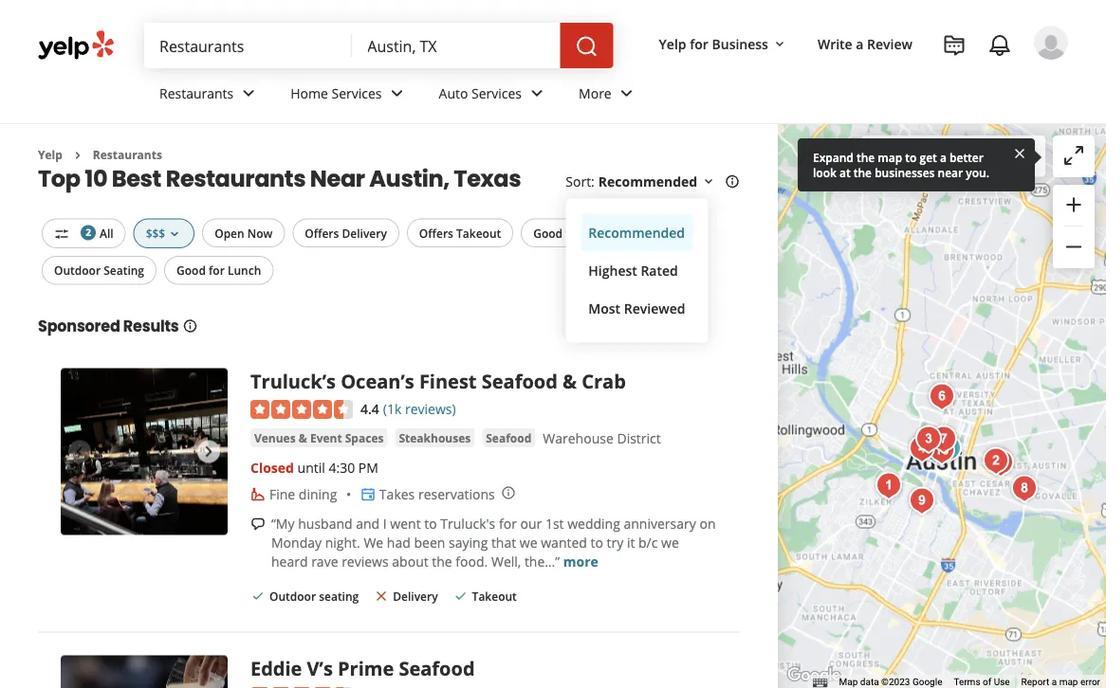 Task type: vqa. For each thing, say whether or not it's contained in the screenshot.
ODD DUCK image
yes



Task type: describe. For each thing, give the bounding box(es) containing it.
husband
[[298, 515, 353, 533]]

1 horizontal spatial &
[[563, 368, 577, 395]]

auto services link
[[424, 68, 564, 123]]

good for dinner button
[[521, 219, 635, 248]]

16 close v2 image
[[374, 589, 389, 604]]

home
[[291, 84, 328, 102]]

good for dinner
[[534, 225, 622, 241]]

16 chevron down v2 image for yelp for business
[[772, 37, 788, 52]]

we
[[364, 534, 384, 552]]

terms of use
[[954, 677, 1010, 689]]

1 horizontal spatial delivery
[[393, 589, 438, 605]]

eddie
[[250, 656, 302, 682]]

recommended for recommended popup button
[[599, 173, 698, 191]]

odd duck image
[[870, 467, 908, 505]]

rave
[[311, 553, 338, 571]]

search image
[[576, 35, 598, 58]]

district
[[617, 430, 661, 448]]

16 fine dining v2 image
[[250, 487, 266, 502]]

perla's image
[[903, 483, 941, 520]]

sponsored results
[[38, 316, 179, 337]]

fine
[[269, 485, 295, 503]]

"my husband and i went to truluck's for our 1st wedding anniversary on monday night. we had been saying that we wanted to try it b/c we heard rave reviews about the food. well, the…"
[[271, 515, 716, 571]]

truluck's ocean's finest seafood & crab image
[[61, 368, 228, 535]]

sort:
[[566, 173, 595, 191]]

projects image
[[943, 34, 966, 57]]

close image
[[1013, 145, 1028, 161]]

16 info v2 image
[[183, 319, 198, 334]]

services for home services
[[332, 84, 382, 102]]

takeout inside button
[[456, 225, 501, 241]]

use
[[994, 677, 1010, 689]]

to inside expand the map to get a better look at the businesses near you.
[[906, 149, 917, 165]]

recommended button
[[599, 173, 717, 191]]

next image
[[197, 441, 220, 463]]

restaurants right 16 chevron right v2 icon
[[93, 147, 162, 163]]

notifications image
[[989, 34, 1012, 57]]

16 chevron down v2 image for recommended
[[701, 174, 717, 190]]

search as map moves
[[899, 148, 1034, 166]]

wedding
[[568, 515, 620, 533]]

steakhouses link
[[395, 429, 475, 448]]

highest rated button
[[581, 252, 693, 290]]

closed
[[250, 459, 294, 477]]

for for lunch
[[209, 263, 225, 278]]

16 speech v2 image
[[250, 517, 266, 532]]

outdoor seating button
[[42, 256, 157, 285]]

4.4 star rating image
[[250, 400, 353, 419]]

terms of use link
[[954, 677, 1010, 689]]

offers takeout
[[419, 225, 501, 241]]

night.
[[325, 534, 360, 552]]

0 vertical spatial restaurants link
[[144, 68, 275, 123]]

offers delivery button
[[293, 219, 399, 248]]

suerte image
[[977, 443, 1015, 481]]

you.
[[966, 165, 990, 180]]

dinner
[[585, 225, 622, 241]]

venues & event spaces link
[[250, 429, 388, 448]]

more
[[579, 84, 612, 102]]

best
[[112, 163, 161, 194]]

texas
[[454, 163, 521, 194]]

business
[[712, 35, 769, 53]]

more link
[[563, 553, 599, 571]]

data
[[861, 677, 879, 689]]

reviewed
[[624, 300, 686, 318]]

most
[[589, 300, 621, 318]]

slideshow element
[[61, 368, 228, 535]]

none field near
[[368, 35, 545, 56]]

map region
[[723, 123, 1106, 689]]

google image
[[783, 664, 846, 689]]

Find text field
[[159, 35, 337, 56]]

yelp for yelp link
[[38, 147, 62, 163]]

takes
[[379, 485, 415, 503]]

10
[[85, 163, 107, 194]]

outdoor for outdoor seating
[[269, 589, 316, 605]]

near
[[938, 165, 963, 180]]

greg r. image
[[1034, 26, 1068, 60]]

map for moves
[[962, 148, 990, 166]]

results
[[123, 316, 179, 337]]

a inside expand the map to get a better look at the businesses near you.
[[940, 149, 947, 165]]

24 chevron down v2 image for restaurants
[[237, 82, 260, 105]]

report a map error
[[1022, 677, 1101, 689]]

fine dining
[[269, 485, 337, 503]]

truluck's
[[250, 368, 336, 395]]

16 checkmark v2 image
[[250, 589, 266, 604]]

that
[[491, 534, 516, 552]]

the inside "my husband and i went to truluck's for our 1st wedding anniversary on monday night. we had been saying that we wanted to try it b/c we heard rave reviews about the food. well, the…"
[[432, 553, 452, 571]]

takes reservations
[[379, 485, 495, 503]]

had
[[387, 534, 411, 552]]

good for good for dinner
[[534, 225, 563, 241]]

4.4
[[361, 400, 379, 418]]

event
[[310, 430, 342, 446]]

open now button
[[202, 219, 285, 248]]

try
[[607, 534, 624, 552]]

prime
[[338, 656, 394, 682]]

eddie v's prime seafood image
[[930, 430, 968, 468]]

seafood inside button
[[486, 430, 532, 446]]

offers takeout button
[[407, 219, 514, 248]]

expand the map to get a better look at the businesses near you.
[[813, 149, 990, 180]]

most reviewed
[[589, 300, 686, 318]]

and
[[356, 515, 380, 533]]

highest rated
[[589, 262, 678, 280]]

all
[[100, 225, 114, 241]]

i
[[383, 515, 387, 533]]

restaurants up open
[[166, 163, 306, 194]]

ocean's
[[341, 368, 414, 395]]

for for business
[[690, 35, 709, 53]]

zoom in image
[[1063, 194, 1086, 216]]

Near text field
[[368, 35, 545, 56]]

better
[[950, 149, 984, 165]]

2
[[86, 226, 91, 239]]

anniversary
[[624, 515, 696, 533]]

a for report
[[1052, 677, 1057, 689]]

2 we from the left
[[661, 534, 679, 552]]

offers delivery
[[305, 225, 387, 241]]

none field the find
[[159, 35, 337, 56]]

seafood for truluck's ocean's finest seafood & crab
[[482, 368, 558, 395]]

offers for offers delivery
[[305, 225, 339, 241]]

truluck's ocean's finest seafood & crab image
[[917, 431, 955, 469]]

b/c
[[639, 534, 658, 552]]

24 chevron down v2 image for auto services
[[526, 82, 549, 105]]

moves
[[993, 148, 1034, 166]]

canje image
[[982, 445, 1020, 483]]

16 takes reservations v2 image
[[360, 487, 376, 502]]

v's
[[307, 656, 333, 682]]

truluck's ocean's finest seafood & crab link
[[250, 368, 626, 395]]

outdoor for outdoor seating
[[54, 263, 101, 278]]

write a review link
[[810, 27, 920, 61]]

reviews)
[[405, 400, 456, 418]]

outdoor seating
[[54, 263, 144, 278]]



Task type: locate. For each thing, give the bounding box(es) containing it.
24 chevron down v2 image inside 'auto services' link
[[526, 82, 549, 105]]

0 horizontal spatial map
[[878, 149, 903, 165]]

seafood for eddie v's prime seafood
[[399, 656, 475, 682]]

1 vertical spatial recommended
[[589, 224, 685, 242]]

more
[[563, 553, 599, 571]]

map left get
[[878, 149, 903, 165]]

went
[[390, 515, 421, 533]]

rated
[[641, 262, 678, 280]]

0 vertical spatial takeout
[[456, 225, 501, 241]]

restaurants link down the find text box
[[144, 68, 275, 123]]

1 none field from the left
[[159, 35, 337, 56]]

1 24 chevron down v2 image from the left
[[237, 82, 260, 105]]

seafood link
[[482, 429, 535, 448]]

open
[[215, 225, 244, 241]]

good for good for lunch
[[177, 263, 206, 278]]

services right auto
[[472, 84, 522, 102]]

to up been
[[424, 515, 437, 533]]

our
[[520, 515, 542, 533]]

& inside button
[[299, 430, 307, 446]]

0 vertical spatial delivery
[[342, 225, 387, 241]]

24 chevron down v2 image left auto
[[386, 82, 409, 105]]

1 horizontal spatial good
[[534, 225, 563, 241]]

group
[[1053, 185, 1095, 269]]

(1k reviews)
[[383, 400, 456, 418]]

1 vertical spatial to
[[424, 515, 437, 533]]

services for auto services
[[472, 84, 522, 102]]

takeout down texas
[[456, 225, 501, 241]]

2 vertical spatial to
[[591, 534, 603, 552]]

0 vertical spatial &
[[563, 368, 577, 395]]

write a review
[[818, 35, 913, 53]]

1st
[[546, 515, 564, 533]]

previous image
[[68, 441, 91, 463]]

roaring fork image
[[925, 421, 963, 459]]

good down 16 chevron down v2 icon
[[177, 263, 206, 278]]

seafood left the warehouse
[[486, 430, 532, 446]]

good
[[534, 225, 563, 241], [177, 263, 206, 278]]

0 horizontal spatial delivery
[[342, 225, 387, 241]]

map
[[839, 677, 858, 689]]

kemuri tatsu-ya image
[[1006, 470, 1044, 508]]

none field up auto
[[368, 35, 545, 56]]

2 horizontal spatial a
[[1052, 677, 1057, 689]]

to left get
[[906, 149, 917, 165]]

yelp for business button
[[652, 27, 795, 61]]

outdoor inside outdoor seating button
[[54, 263, 101, 278]]

swift's attic image
[[923, 432, 961, 470]]

highest
[[589, 262, 637, 280]]

24 chevron down v2 image inside more link
[[616, 82, 638, 105]]

outdoor right 16 checkmark v2 icon
[[269, 589, 316, 605]]

0 horizontal spatial &
[[299, 430, 307, 446]]

for left 'lunch'
[[209, 263, 225, 278]]

seafood
[[482, 368, 558, 395], [486, 430, 532, 446], [399, 656, 475, 682]]

16 chevron down v2 image
[[167, 227, 182, 242]]

recommended for recommended button
[[589, 224, 685, 242]]

(1k reviews) link
[[383, 398, 456, 418]]

offers inside offers delivery button
[[305, 225, 339, 241]]

services right home
[[332, 84, 382, 102]]

0 vertical spatial good
[[534, 225, 563, 241]]

0 vertical spatial seafood
[[482, 368, 558, 395]]

& left the event
[[299, 430, 307, 446]]

heard
[[271, 553, 308, 571]]

1 vertical spatial a
[[940, 149, 947, 165]]

1 horizontal spatial map
[[962, 148, 990, 166]]

for
[[690, 35, 709, 53], [566, 225, 582, 241], [209, 263, 225, 278], [499, 515, 517, 533]]

yelp left business
[[659, 35, 687, 53]]

24 chevron down v2 image
[[386, 82, 409, 105], [616, 82, 638, 105]]

to left try
[[591, 534, 603, 552]]

acre 41 image
[[923, 378, 961, 416]]

a right write
[[856, 35, 864, 53]]

map left 'error'
[[1060, 677, 1078, 689]]

1 services from the left
[[332, 84, 382, 102]]

open now
[[215, 225, 273, 241]]

yelp for yelp for business
[[659, 35, 687, 53]]

1 offers from the left
[[305, 225, 339, 241]]

seating
[[104, 263, 144, 278]]

2 vertical spatial a
[[1052, 677, 1057, 689]]

well,
[[491, 553, 521, 571]]

delivery inside offers delivery button
[[342, 225, 387, 241]]

user actions element
[[644, 24, 1095, 140]]

about
[[392, 553, 429, 571]]

closed until 4:30 pm
[[250, 459, 378, 477]]

good left dinner
[[534, 225, 563, 241]]

seafood button
[[482, 429, 535, 448]]

1 horizontal spatial we
[[661, 534, 679, 552]]

keyboard shortcuts image
[[813, 679, 828, 688]]

expand map image
[[1063, 144, 1086, 167]]

1 vertical spatial seafood
[[486, 430, 532, 446]]

1 vertical spatial delivery
[[393, 589, 438, 605]]

a for write
[[856, 35, 864, 53]]

expand the map to get a better look at the businesses near you. tooltip
[[798, 139, 1035, 192]]

top
[[38, 163, 80, 194]]

food.
[[456, 553, 488, 571]]

takeout right 16 checkmark v2 image
[[472, 589, 517, 605]]

reviews
[[342, 553, 389, 571]]

terms
[[954, 677, 981, 689]]

& left crab
[[563, 368, 577, 395]]

restaurants inside 'business categories' element
[[159, 84, 234, 102]]

recommended up recommended button
[[599, 173, 698, 191]]

restaurants link right 16 chevron right v2 icon
[[93, 147, 162, 163]]

0 vertical spatial a
[[856, 35, 864, 53]]

for inside "my husband and i went to truluck's for our 1st wedding anniversary on monday night. we had been saying that we wanted to try it b/c we heard rave reviews about the food. well, the…"
[[499, 515, 517, 533]]

0 horizontal spatial 24 chevron down v2 image
[[386, 82, 409, 105]]

outdoor
[[54, 263, 101, 278], [269, 589, 316, 605]]

google
[[913, 677, 943, 689]]

venues
[[254, 430, 296, 446]]

yelp
[[659, 35, 687, 53], [38, 147, 62, 163]]

now
[[247, 225, 273, 241]]

©2023
[[882, 677, 910, 689]]

map inside expand the map to get a better look at the businesses near you.
[[878, 149, 903, 165]]

good for lunch
[[177, 263, 261, 278]]

wanted
[[541, 534, 587, 552]]

0 vertical spatial to
[[906, 149, 917, 165]]

search
[[899, 148, 942, 166]]

0 horizontal spatial outdoor
[[54, 263, 101, 278]]

1 vertical spatial takeout
[[472, 589, 517, 605]]

we down anniversary at bottom right
[[661, 534, 679, 552]]

as
[[945, 148, 959, 166]]

1 vertical spatial good
[[177, 263, 206, 278]]

steakhouses button
[[395, 429, 475, 448]]

takeout
[[456, 225, 501, 241], [472, 589, 517, 605]]

recommended up 'highest rated' 'button'
[[589, 224, 685, 242]]

zoom out image
[[1063, 236, 1086, 259]]

16 chevron down v2 image left 16 info v2 icon
[[701, 174, 717, 190]]

2 none field from the left
[[368, 35, 545, 56]]

0 horizontal spatial offers
[[305, 225, 339, 241]]

we down our at the left of page
[[520, 534, 538, 552]]

lunch
[[228, 263, 261, 278]]

outdoor seating
[[269, 589, 359, 605]]

until
[[298, 459, 325, 477]]

1 horizontal spatial services
[[472, 84, 522, 102]]

24 chevron down v2 image right 'auto services'
[[526, 82, 549, 105]]

map right as
[[962, 148, 990, 166]]

16 chevron down v2 image
[[772, 37, 788, 52], [701, 174, 717, 190]]

restaurants link
[[144, 68, 275, 123], [93, 147, 162, 163]]

1 vertical spatial 16 chevron down v2 image
[[701, 174, 717, 190]]

offers down near
[[305, 225, 339, 241]]

most reviewed button
[[581, 290, 693, 328]]

0 vertical spatial 16 chevron down v2 image
[[772, 37, 788, 52]]

1 we from the left
[[520, 534, 538, 552]]

map
[[962, 148, 990, 166], [878, 149, 903, 165], [1060, 677, 1078, 689]]

la piscina image
[[903, 430, 941, 468]]

on
[[700, 515, 716, 533]]

for up that
[[499, 515, 517, 533]]

monday
[[271, 534, 322, 552]]

1 horizontal spatial 16 chevron down v2 image
[[772, 37, 788, 52]]

24 chevron down v2 image down the find field
[[237, 82, 260, 105]]

restaurants
[[159, 84, 234, 102], [93, 147, 162, 163], [166, 163, 306, 194]]

for left business
[[690, 35, 709, 53]]

none field up home
[[159, 35, 337, 56]]

2 offers from the left
[[419, 225, 454, 241]]

yelp left 16 chevron right v2 icon
[[38, 147, 62, 163]]

1 horizontal spatial offers
[[419, 225, 454, 241]]

1 vertical spatial &
[[299, 430, 307, 446]]

yelp inside button
[[659, 35, 687, 53]]

for left dinner
[[566, 225, 582, 241]]

truluck's ocean's finest seafood & crab
[[250, 368, 626, 395]]

&
[[563, 368, 577, 395], [299, 430, 307, 446]]

16 chevron down v2 image right business
[[772, 37, 788, 52]]

venues & event spaces
[[254, 430, 384, 446]]

businesses
[[875, 165, 935, 180]]

filters group
[[38, 219, 638, 285]]

0 vertical spatial recommended
[[599, 173, 698, 191]]

0 horizontal spatial to
[[424, 515, 437, 533]]

report a map error link
[[1022, 677, 1101, 689]]

1 horizontal spatial yelp
[[659, 35, 687, 53]]

1 horizontal spatial 24 chevron down v2 image
[[526, 82, 549, 105]]

24 chevron down v2 image for home services
[[386, 82, 409, 105]]

saying
[[449, 534, 488, 552]]

2 horizontal spatial map
[[1060, 677, 1078, 689]]

home services
[[291, 84, 382, 102]]

outdoor down 2 on the top of page
[[54, 263, 101, 278]]

near
[[310, 163, 365, 194]]

pm
[[358, 459, 378, 477]]

16 chevron right v2 image
[[70, 148, 85, 163]]

1 horizontal spatial 24 chevron down v2 image
[[616, 82, 638, 105]]

recommended button
[[581, 214, 693, 252]]

home services link
[[275, 68, 424, 123]]

24 chevron down v2 image inside home services link
[[386, 82, 409, 105]]

16 info v2 image
[[725, 174, 740, 190]]

0 horizontal spatial a
[[856, 35, 864, 53]]

report
[[1022, 677, 1050, 689]]

$$$
[[146, 225, 165, 241]]

4.4 link
[[361, 398, 379, 418]]

2 24 chevron down v2 image from the left
[[616, 82, 638, 105]]

0 vertical spatial yelp
[[659, 35, 687, 53]]

warehouse
[[543, 430, 614, 448]]

for inside user actions element
[[690, 35, 709, 53]]

1 horizontal spatial to
[[591, 534, 603, 552]]

a right "report"
[[1052, 677, 1057, 689]]

seafood up seafood button
[[482, 368, 558, 395]]

1 vertical spatial restaurants link
[[93, 147, 162, 163]]

0 horizontal spatial none field
[[159, 35, 337, 56]]

offers for offers takeout
[[419, 225, 454, 241]]

sponsored
[[38, 316, 120, 337]]

1 horizontal spatial none field
[[368, 35, 545, 56]]

1 vertical spatial yelp
[[38, 147, 62, 163]]

1 horizontal spatial a
[[940, 149, 947, 165]]

2 24 chevron down v2 image from the left
[[526, 82, 549, 105]]

16 chevron down v2 image inside recommended popup button
[[701, 174, 717, 190]]

1 horizontal spatial outdoor
[[269, 589, 316, 605]]

(1k
[[383, 400, 402, 418]]

map for to
[[878, 149, 903, 165]]

2 horizontal spatial to
[[906, 149, 917, 165]]

0 horizontal spatial 16 chevron down v2 image
[[701, 174, 717, 190]]

tenten image
[[910, 421, 948, 459]]

16 checkmark v2 image
[[453, 589, 468, 604]]

restaurants down the find text box
[[159, 84, 234, 102]]

None search field
[[144, 23, 617, 68]]

finest
[[419, 368, 477, 395]]

0 horizontal spatial 24 chevron down v2 image
[[237, 82, 260, 105]]

offers inside button
[[419, 225, 454, 241]]

24 chevron down v2 image right more
[[616, 82, 638, 105]]

24 chevron down v2 image
[[237, 82, 260, 105], [526, 82, 549, 105]]

auto services
[[439, 84, 522, 102]]

0 horizontal spatial we
[[520, 534, 538, 552]]

1 vertical spatial outdoor
[[269, 589, 316, 605]]

recommended inside button
[[589, 224, 685, 242]]

2 vertical spatial seafood
[[399, 656, 475, 682]]

map data ©2023 google
[[839, 677, 943, 689]]

for for dinner
[[566, 225, 582, 241]]

2 services from the left
[[472, 84, 522, 102]]

delivery down near
[[342, 225, 387, 241]]

spaces
[[345, 430, 384, 446]]

24 chevron down v2 image for more
[[616, 82, 638, 105]]

0 horizontal spatial services
[[332, 84, 382, 102]]

None field
[[159, 35, 337, 56], [368, 35, 545, 56]]

map for error
[[1060, 677, 1078, 689]]

info icon image
[[501, 486, 516, 501], [501, 486, 516, 501]]

business categories element
[[144, 68, 1068, 123]]

16 filter v2 image
[[54, 227, 69, 242]]

offers down austin,
[[419, 225, 454, 241]]

venues & event spaces button
[[250, 429, 388, 448]]

seafood right prime
[[399, 656, 475, 682]]

auto
[[439, 84, 468, 102]]

1 24 chevron down v2 image from the left
[[386, 82, 409, 105]]

16 chevron down v2 image inside yelp for business button
[[772, 37, 788, 52]]

0 horizontal spatial yelp
[[38, 147, 62, 163]]

0 vertical spatial outdoor
[[54, 263, 101, 278]]

a right get
[[940, 149, 947, 165]]

0 horizontal spatial good
[[177, 263, 206, 278]]

delivery right 16 close v2 icon
[[393, 589, 438, 605]]



